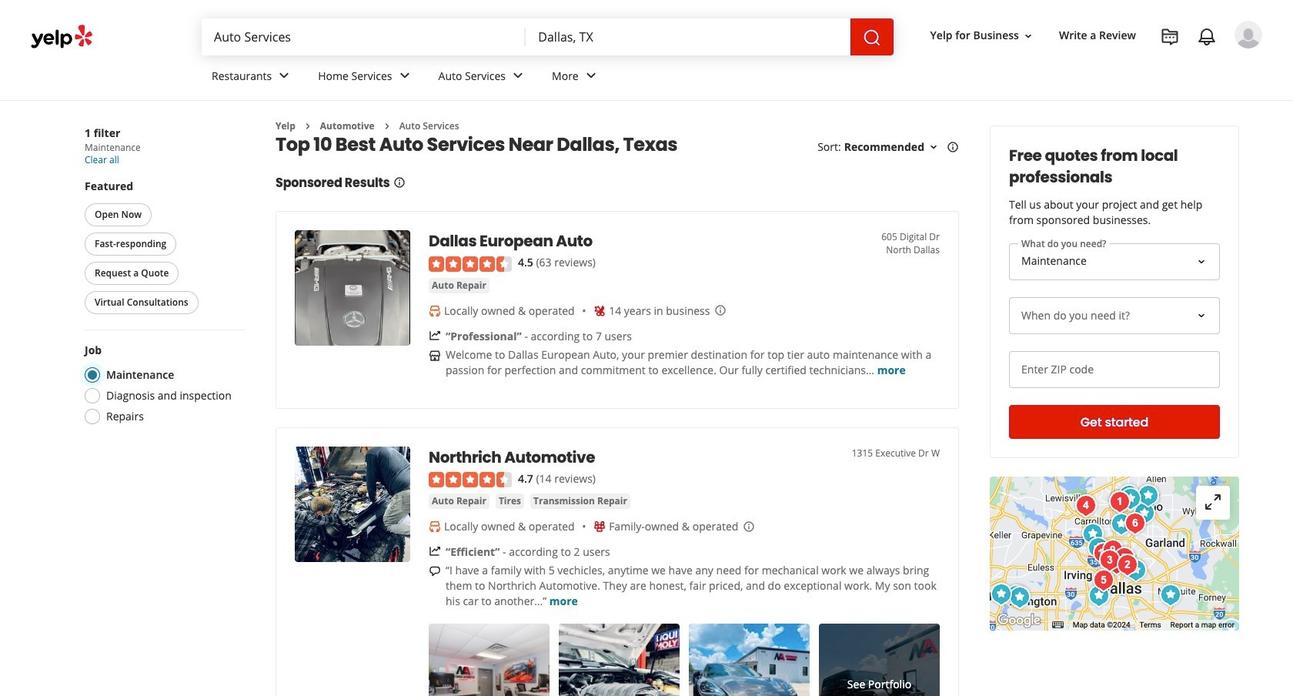 Task type: locate. For each thing, give the bounding box(es) containing it.
2 horizontal spatial 24 chevron down v2 image
[[582, 67, 601, 85]]

info icon image
[[715, 305, 727, 317], [715, 305, 727, 317], [744, 521, 756, 533], [744, 521, 756, 533]]

notifications image
[[1198, 28, 1217, 46]]

16 bizhouse v2 image
[[429, 349, 441, 362]]

1 horizontal spatial 16 chevron down v2 image
[[1023, 30, 1035, 42]]

2 16 trending v2 image from the top
[[429, 546, 441, 558]]

16 trending v2 image up 16 bizhouse v2 image
[[429, 330, 441, 342]]

projects image
[[1161, 28, 1180, 46]]

user actions element
[[919, 19, 1285, 114]]

16 chevron down v2 image
[[1023, 30, 1035, 42], [928, 141, 940, 153]]

0 horizontal spatial 24 chevron down v2 image
[[275, 67, 294, 85]]

1 vertical spatial 16 trending v2 image
[[429, 546, 441, 558]]

2 24 chevron down v2 image from the left
[[396, 67, 414, 85]]

None field
[[202, 18, 526, 55], [526, 18, 851, 55]]

16 trending v2 image for 16 bizhouse v2 image
[[429, 330, 441, 342]]

16 info v2 image
[[393, 177, 406, 189]]

16 trending v2 image
[[429, 330, 441, 342], [429, 546, 441, 558]]

none field address, neighborhood, city, state or zip
[[526, 18, 851, 55]]

1 horizontal spatial 24 chevron down v2 image
[[396, 67, 414, 85]]

24 chevron down v2 image
[[275, 67, 294, 85], [396, 67, 414, 85], [582, 67, 601, 85]]

1 none field from the left
[[202, 18, 526, 55]]

group
[[82, 179, 245, 317]]

2 none field from the left
[[526, 18, 851, 55]]

16 locally owned v2 image
[[429, 521, 441, 533]]

0 vertical spatial 16 trending v2 image
[[429, 330, 441, 342]]

0 horizontal spatial 16 chevron down v2 image
[[928, 141, 940, 153]]

16 chevron right v2 image
[[302, 120, 314, 132], [381, 120, 393, 132]]

0 vertical spatial 16 chevron down v2 image
[[1023, 30, 1035, 42]]

1 horizontal spatial 16 chevron right v2 image
[[381, 120, 393, 132]]

16 trending v2 image up 16 speech v2 icon
[[429, 546, 441, 558]]

16 locally owned v2 image
[[429, 305, 441, 317]]

1 16 trending v2 image from the top
[[429, 330, 441, 342]]

0 horizontal spatial 16 chevron right v2 image
[[302, 120, 314, 132]]

1 24 chevron down v2 image from the left
[[275, 67, 294, 85]]

4.7 star rating image
[[429, 472, 512, 488]]

option group
[[80, 343, 245, 429]]

  text field
[[1010, 351, 1221, 388]]

things to do, nail salons, plumbers search field
[[202, 18, 526, 55]]

None search field
[[202, 18, 894, 55]]



Task type: describe. For each thing, give the bounding box(es) containing it.
16 trending v2 image for 16 speech v2 icon
[[429, 546, 441, 558]]

16 chevron down v2 image inside user actions element
[[1023, 30, 1035, 42]]

16 years in business v2 image
[[594, 305, 606, 317]]

What do you need? field
[[1010, 243, 1221, 280]]

1 vertical spatial 16 chevron down v2 image
[[928, 141, 940, 153]]

address, neighborhood, city, state or zip search field
[[526, 18, 851, 55]]

16 info v2 image
[[947, 141, 960, 153]]

2 16 chevron right v2 image from the left
[[381, 120, 393, 132]]

16 speech v2 image
[[429, 565, 441, 578]]

none field things to do, nail salons, plumbers
[[202, 18, 526, 55]]

generic n. image
[[1235, 21, 1263, 49]]

northrich automotive image
[[295, 447, 411, 562]]

3 24 chevron down v2 image from the left
[[582, 67, 601, 85]]

1 16 chevron right v2 image from the left
[[302, 120, 314, 132]]

4.5 star rating image
[[429, 256, 512, 272]]

24 chevron down v2 image
[[509, 67, 528, 85]]

search image
[[863, 28, 882, 47]]

16 family owned v2 image
[[594, 521, 606, 533]]

business categories element
[[199, 55, 1263, 100]]

dallas european auto image
[[295, 231, 411, 346]]



Task type: vqa. For each thing, say whether or not it's contained in the screenshot.
TAKSIM link
no



